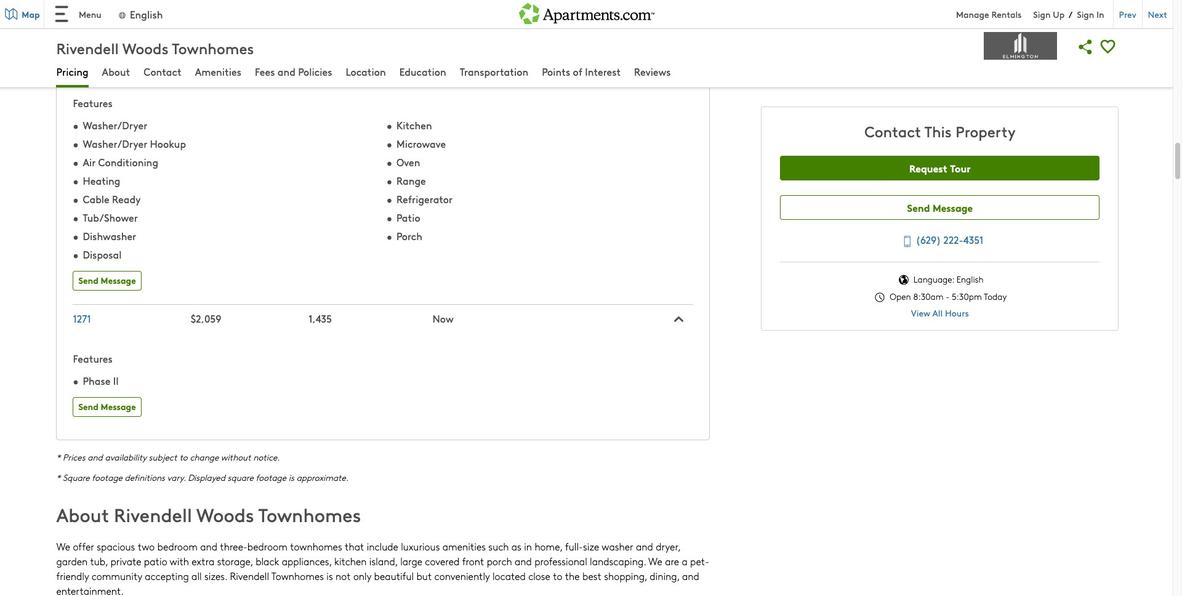 Task type: describe. For each thing, give the bounding box(es) containing it.
2127
[[73, 56, 92, 69]]

washer/dryer washer/dryer hookup air conditioning heating cable ready tub/shower dishwasher disposal
[[83, 118, 186, 261]]

points of interest
[[542, 65, 621, 78]]

2 footage from the left
[[256, 472, 287, 484]]

2127 button
[[73, 56, 92, 69]]

and up extra
[[200, 541, 217, 554]]

island,
[[370, 555, 398, 568]]

points
[[542, 65, 571, 78]]

language: english
[[912, 274, 984, 285]]

up
[[1054, 8, 1065, 20]]

(629)
[[916, 233, 942, 246]]

all
[[192, 570, 202, 583]]

fees and policies
[[255, 65, 332, 78]]

language:
[[914, 274, 955, 285]]

* prices and availability subject to change without notice.
[[56, 452, 280, 464]]

amenities
[[443, 541, 486, 554]]

kitchen microwave oven range refrigerator patio porch
[[397, 118, 453, 243]]

landscaping.
[[590, 555, 646, 568]]

this
[[925, 121, 952, 141]]

refrigerator
[[397, 192, 453, 206]]

request tour
[[910, 160, 971, 175]]

send message button down phase ii
[[73, 397, 142, 417]]

reviews
[[635, 65, 671, 78]]

2 washer/dryer from the top
[[83, 137, 147, 150]]

1 footage from the left
[[92, 472, 122, 484]]

* for * prices and availability subject to change without notice.
[[56, 452, 61, 464]]

education
[[400, 65, 446, 78]]

offer
[[73, 541, 94, 554]]

contact for contact this property
[[865, 121, 922, 141]]

patio
[[397, 211, 421, 224]]

beautiful
[[374, 570, 414, 583]]

menu button
[[44, 0, 111, 28]]

as
[[512, 541, 522, 554]]

notice.
[[253, 452, 280, 464]]

1271 button
[[73, 311, 91, 325]]

community
[[92, 570, 142, 583]]

view
[[912, 307, 931, 319]]

phase ii
[[83, 374, 119, 387]]

rentals
[[992, 8, 1022, 20]]

send message button up (629) 222-4351 link
[[781, 195, 1101, 220]]

porch
[[487, 555, 512, 568]]

open
[[890, 291, 912, 303]]

1,435 for $2,059
[[309, 311, 332, 325]]

townhomes inside we offer spacious two bedroom and three-bedroom townhomes that include luxurious amenities such as in home, full-size washer and dryer, garden tub, private patio with extra storage, black appliances, kitchen island, large covered front porch and professional landscaping. we are a pet- friendly community accepting all sizes. rivendell townhomes is not only beautiful but conveniently located close to the best shopping, dining, and entertainment.
[[272, 570, 324, 583]]

sign up link
[[1034, 8, 1065, 20]]

2 sign from the left
[[1078, 8, 1095, 20]]

without
[[221, 452, 251, 464]]

1271
[[73, 311, 91, 325]]

0 vertical spatial to
[[180, 452, 188, 464]]

interest
[[585, 65, 621, 78]]

air
[[83, 155, 96, 169]]

about button
[[102, 65, 130, 81]]

we offer spacious two bedroom and three-bedroom townhomes that include luxurious amenities such as in home, full-size washer and dryer, garden tub, private patio with extra storage, black appliances, kitchen island, large covered front porch and professional landscaping. we are a pet- friendly community accepting all sizes. rivendell townhomes is not only beautiful but conveniently located close to the best shopping, dining, and entertainment.
[[56, 541, 710, 596]]

sign in link
[[1078, 8, 1105, 20]]

features for 2127
[[73, 96, 113, 109]]

extra
[[192, 555, 215, 568]]

next
[[1149, 8, 1168, 20]]

1 horizontal spatial we
[[649, 555, 663, 568]]

and left dryer,
[[636, 541, 654, 554]]

ii
[[113, 374, 119, 387]]

english link
[[117, 7, 163, 21]]

about for about button
[[102, 65, 130, 78]]

1,435 for $1,999
[[309, 56, 332, 69]]

location
[[346, 65, 386, 78]]

with
[[170, 555, 189, 568]]

pricing
[[56, 65, 88, 78]]

(629) 222-4351 link
[[897, 231, 984, 250]]

0 vertical spatial is
[[289, 472, 294, 484]]

1 vertical spatial rivendell
[[114, 502, 192, 528]]

a
[[682, 555, 688, 568]]

request tour button
[[781, 156, 1101, 181]]

5:30pm
[[952, 291, 983, 303]]

covered
[[425, 555, 460, 568]]

close
[[529, 570, 551, 583]]

kitchen
[[397, 118, 432, 132]]

such
[[489, 541, 509, 554]]

only
[[354, 570, 372, 583]]

professional
[[535, 555, 588, 568]]

porch
[[397, 229, 423, 243]]

storage,
[[217, 555, 253, 568]]

property
[[956, 121, 1016, 141]]

entertainment.
[[56, 585, 124, 596]]

2 bedroom from the left
[[247, 541, 288, 554]]

apartments.com logo image
[[519, 0, 655, 24]]

friendly
[[56, 570, 89, 583]]

1 vertical spatial townhomes
[[259, 502, 361, 528]]

location button
[[346, 65, 386, 81]]

0 horizontal spatial english
[[130, 7, 163, 21]]

fees and policies button
[[255, 65, 332, 81]]

/
[[1070, 8, 1073, 20]]

rivendell woods townhomes
[[56, 37, 254, 58]]

1 vertical spatial woods
[[197, 502, 254, 528]]

send message button down 'disposal'
[[73, 271, 142, 291]]

prev
[[1120, 8, 1137, 20]]

spacious
[[97, 541, 135, 554]]

0 vertical spatial woods
[[122, 37, 169, 58]]

manage rentals sign up / sign in
[[957, 8, 1105, 20]]

not
[[336, 570, 351, 583]]

0 horizontal spatial we
[[56, 541, 70, 554]]

contact for "contact" button
[[144, 65, 182, 78]]

request
[[910, 160, 948, 175]]

8:30am
[[914, 291, 944, 303]]

about rivendell woods townhomes
[[56, 502, 361, 528]]

and inside button
[[278, 65, 296, 78]]

message up rivendell woods townhomes
[[101, 18, 136, 31]]

1 bedroom from the left
[[157, 541, 198, 554]]

dining,
[[650, 570, 680, 583]]

transportation
[[460, 65, 529, 78]]

disposal
[[83, 248, 122, 261]]

tub/shower
[[83, 211, 138, 224]]

* for * square footage definitions vary. displayed square footage is approximate.
[[56, 472, 61, 484]]

and down in
[[515, 555, 532, 568]]



Task type: vqa. For each thing, say whether or not it's contained in the screenshot.
top Baths
no



Task type: locate. For each thing, give the bounding box(es) containing it.
to left the the
[[553, 570, 563, 583]]

we up the garden
[[56, 541, 70, 554]]

to inside we offer spacious two bedroom and three-bedroom townhomes that include luxurious amenities such as in home, full-size washer and dryer, garden tub, private patio with extra storage, black appliances, kitchen island, large covered front porch and professional landscaping. we are a pet- friendly community accepting all sizes. rivendell townhomes is not only beautiful but conveniently located close to the best shopping, dining, and entertainment.
[[553, 570, 563, 583]]

phase
[[83, 374, 111, 387]]

0 vertical spatial english
[[130, 7, 163, 21]]

two
[[138, 541, 155, 554]]

* left prices
[[56, 452, 61, 464]]

prices
[[63, 452, 85, 464]]

1 vertical spatial contact
[[865, 121, 922, 141]]

property management company logo image
[[984, 32, 1058, 60]]

2 vertical spatial rivendell
[[230, 570, 269, 583]]

0 vertical spatial townhomes
[[172, 37, 254, 58]]

1 horizontal spatial sign
[[1078, 8, 1095, 20]]

send message button
[[73, 15, 142, 35], [781, 195, 1101, 220], [73, 271, 142, 291], [73, 397, 142, 417]]

send up (629)
[[908, 200, 931, 214]]

and right prices
[[88, 452, 103, 464]]

now for $1,999
[[433, 56, 454, 69]]

1 vertical spatial we
[[649, 555, 663, 568]]

to right subject
[[180, 452, 188, 464]]

0 vertical spatial now
[[433, 56, 454, 69]]

share listing image
[[1075, 36, 1098, 58]]

send down phase at the left bottom of page
[[79, 400, 98, 413]]

1 vertical spatial washer/dryer
[[83, 137, 147, 150]]

1 vertical spatial now
[[433, 311, 454, 325]]

features for 1271
[[73, 351, 113, 365]]

prev link
[[1114, 0, 1143, 29]]

contact this property
[[865, 121, 1016, 141]]

home,
[[535, 541, 563, 554]]

conditioning
[[98, 155, 158, 169]]

is left approximate.
[[289, 472, 294, 484]]

townhomes
[[172, 37, 254, 58], [259, 502, 361, 528], [272, 570, 324, 583]]

1 horizontal spatial woods
[[197, 502, 254, 528]]

black
[[256, 555, 279, 568]]

woods up the three-
[[197, 502, 254, 528]]

0 horizontal spatial sign
[[1034, 8, 1051, 20]]

0 vertical spatial features
[[73, 96, 113, 109]]

points of interest button
[[542, 65, 621, 81]]

1 vertical spatial is
[[327, 570, 333, 583]]

1 1,435 from the top
[[309, 56, 332, 69]]

next link
[[1143, 0, 1174, 29]]

displayed
[[188, 472, 225, 484]]

1 vertical spatial english
[[957, 274, 984, 285]]

1 horizontal spatial contact
[[865, 121, 922, 141]]

1 horizontal spatial to
[[553, 570, 563, 583]]

english up 5:30pm at the right of page
[[957, 274, 984, 285]]

send message down 'disposal'
[[79, 274, 136, 286]]

is inside we offer spacious two bedroom and three-bedroom townhomes that include luxurious amenities such as in home, full-size washer and dryer, garden tub, private patio with extra storage, black appliances, kitchen island, large covered front porch and professional landscaping. we are a pet- friendly community accepting all sizes. rivendell townhomes is not only beautiful but conveniently located close to the best shopping, dining, and entertainment.
[[327, 570, 333, 583]]

sign left up
[[1034, 8, 1051, 20]]

we left are
[[649, 555, 663, 568]]

0 vertical spatial washer/dryer
[[83, 118, 147, 132]]

pet-
[[691, 555, 710, 568]]

now for $2,059
[[433, 311, 454, 325]]

features down pricing button
[[73, 96, 113, 109]]

townhomes
[[290, 541, 342, 554]]

subject
[[149, 452, 177, 464]]

0 vertical spatial *
[[56, 452, 61, 464]]

0 vertical spatial about
[[102, 65, 130, 78]]

0 horizontal spatial footage
[[92, 472, 122, 484]]

tub,
[[90, 555, 108, 568]]

0 horizontal spatial bedroom
[[157, 541, 198, 554]]

sizes.
[[205, 570, 227, 583]]

rivendell up pricing
[[56, 37, 119, 58]]

0 vertical spatial 1,435
[[309, 56, 332, 69]]

fees
[[255, 65, 275, 78]]

2 now from the top
[[433, 311, 454, 325]]

send
[[79, 18, 98, 31], [908, 200, 931, 214], [79, 274, 98, 286], [79, 400, 98, 413]]

0 horizontal spatial to
[[180, 452, 188, 464]]

footage down availability at bottom left
[[92, 472, 122, 484]]

luxurious
[[401, 541, 440, 554]]

patio
[[144, 555, 167, 568]]

menu
[[79, 8, 101, 20]]

1 vertical spatial *
[[56, 472, 61, 484]]

sign left in
[[1078, 8, 1095, 20]]

1 now from the top
[[433, 56, 454, 69]]

view all hours
[[912, 307, 970, 319]]

and down a at the bottom of page
[[683, 570, 700, 583]]

1 features from the top
[[73, 96, 113, 109]]

1 horizontal spatial english
[[957, 274, 984, 285]]

-
[[947, 291, 950, 303]]

0 vertical spatial rivendell
[[56, 37, 119, 58]]

townhomes down appliances,
[[272, 570, 324, 583]]

send down 'disposal'
[[79, 274, 98, 286]]

we
[[56, 541, 70, 554], [649, 555, 663, 568]]

that
[[345, 541, 364, 554]]

appliances,
[[282, 555, 332, 568]]

is left not
[[327, 570, 333, 583]]

front
[[463, 555, 484, 568]]

map
[[22, 8, 40, 20]]

manage rentals link
[[957, 8, 1034, 20]]

1 vertical spatial 1,435
[[309, 311, 332, 325]]

conveniently
[[435, 570, 490, 583]]

1,435
[[309, 56, 332, 69], [309, 311, 332, 325]]

2 * from the top
[[56, 472, 61, 484]]

0 vertical spatial contact
[[144, 65, 182, 78]]

availability
[[105, 452, 147, 464]]

hours
[[946, 307, 970, 319]]

features up phase at the left bottom of page
[[73, 351, 113, 365]]

pricing button
[[56, 65, 88, 81]]

2 features from the top
[[73, 351, 113, 365]]

1 horizontal spatial footage
[[256, 472, 287, 484]]

bedroom up with
[[157, 541, 198, 554]]

of
[[573, 65, 583, 78]]

1 vertical spatial features
[[73, 351, 113, 365]]

include
[[367, 541, 399, 554]]

0 horizontal spatial is
[[289, 472, 294, 484]]

* left square
[[56, 472, 61, 484]]

english up rivendell woods townhomes
[[130, 7, 163, 21]]

education button
[[400, 65, 446, 81]]

1 horizontal spatial bedroom
[[247, 541, 288, 554]]

washer
[[602, 541, 634, 554]]

garden
[[56, 555, 88, 568]]

* square footage definitions vary. displayed square footage is approximate.
[[56, 472, 349, 484]]

message up 222-
[[933, 200, 974, 214]]

send message down phase ii
[[79, 400, 136, 413]]

1 sign from the left
[[1034, 8, 1051, 20]]

message down 'disposal'
[[101, 274, 136, 286]]

heating
[[83, 174, 120, 187]]

shopping,
[[605, 570, 648, 583]]

1 washer/dryer from the top
[[83, 118, 147, 132]]

2 1,435 from the top
[[309, 311, 332, 325]]

but
[[417, 570, 432, 583]]

rivendell down the storage,
[[230, 570, 269, 583]]

contact button
[[144, 65, 182, 81]]

rivendell up two
[[114, 502, 192, 528]]

0 vertical spatial we
[[56, 541, 70, 554]]

2 vertical spatial townhomes
[[272, 570, 324, 583]]

ready
[[112, 192, 141, 206]]

bedroom
[[157, 541, 198, 554], [247, 541, 288, 554]]

1 vertical spatial about
[[56, 502, 109, 528]]

*
[[56, 452, 61, 464], [56, 472, 61, 484]]

(629) 222-4351
[[916, 233, 984, 246]]

$2,059
[[191, 311, 222, 325]]

townhomes up amenities
[[172, 37, 254, 58]]

today
[[985, 291, 1007, 303]]

about for about rivendell woods townhomes
[[56, 502, 109, 528]]

manage
[[957, 8, 990, 20]]

are
[[665, 555, 680, 568]]

large
[[401, 555, 423, 568]]

message
[[101, 18, 136, 31], [933, 200, 974, 214], [101, 274, 136, 286], [101, 400, 136, 413]]

send up 2127 dropdown button
[[79, 18, 98, 31]]

send message up (629) 222-4351 link
[[908, 200, 974, 214]]

amenities button
[[195, 65, 241, 81]]

footage down notice. at the left bottom
[[256, 472, 287, 484]]

and right fees
[[278, 65, 296, 78]]

contact left this
[[865, 121, 922, 141]]

woods
[[122, 37, 169, 58], [197, 502, 254, 528]]

in
[[524, 541, 532, 554]]

amenities
[[195, 65, 241, 78]]

townhomes up the townhomes
[[259, 502, 361, 528]]

about right 2127 dropdown button
[[102, 65, 130, 78]]

woods up "contact" button
[[122, 37, 169, 58]]

rivendell inside we offer spacious two bedroom and three-bedroom townhomes that include luxurious amenities such as in home, full-size washer and dryer, garden tub, private patio with extra storage, black appliances, kitchen island, large covered front porch and professional landscaping. we are a pet- friendly community accepting all sizes. rivendell townhomes is not only beautiful but conveniently located close to the best shopping, dining, and entertainment.
[[230, 570, 269, 583]]

dryer,
[[656, 541, 681, 554]]

located
[[493, 570, 526, 583]]

accepting
[[145, 570, 189, 583]]

1 vertical spatial to
[[553, 570, 563, 583]]

0 horizontal spatial contact
[[144, 65, 182, 78]]

1 * from the top
[[56, 452, 61, 464]]

0 horizontal spatial woods
[[122, 37, 169, 58]]

full-
[[566, 541, 583, 554]]

bedroom up black
[[247, 541, 288, 554]]

about
[[102, 65, 130, 78], [56, 502, 109, 528]]

send message up 2127 dropdown button
[[79, 18, 136, 31]]

1 horizontal spatial is
[[327, 570, 333, 583]]

message down ii in the left bottom of the page
[[101, 400, 136, 413]]

send message button up 2127 dropdown button
[[73, 15, 142, 35]]

about up offer on the left bottom
[[56, 502, 109, 528]]

rivendell
[[56, 37, 119, 58], [114, 502, 192, 528], [230, 570, 269, 583]]

size
[[583, 541, 600, 554]]

range
[[397, 174, 426, 187]]

contact down rivendell woods townhomes
[[144, 65, 182, 78]]

english
[[130, 7, 163, 21], [957, 274, 984, 285]]

best
[[583, 570, 602, 583]]

222-
[[944, 233, 964, 246]]



